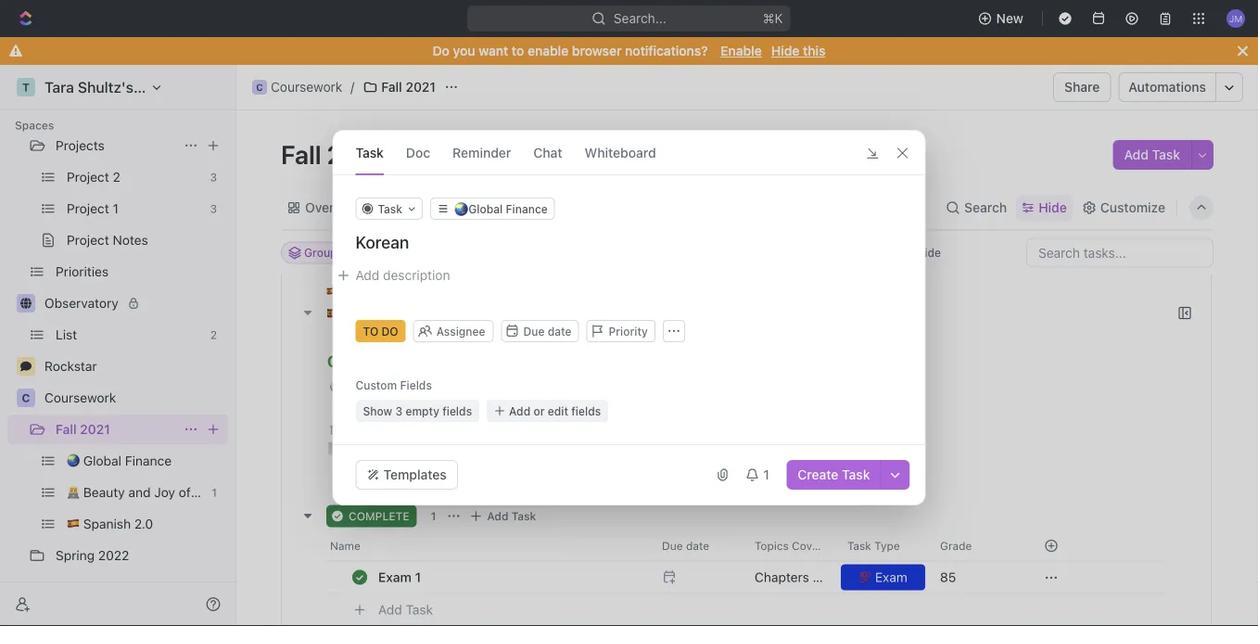 Task type: describe. For each thing, give the bounding box(es) containing it.
1-
[[813, 570, 825, 585]]

due date button
[[501, 320, 579, 342]]

1 horizontal spatial coursework, , element
[[252, 80, 267, 95]]

🇪🇸 spanish 2.0
[[327, 305, 431, 323]]

date
[[548, 325, 572, 338]]

0 horizontal spatial fall 2021 link
[[56, 415, 176, 444]]

1 horizontal spatial 2021
[[327, 139, 388, 169]]

globe image
[[20, 298, 32, 309]]

1 horizontal spatial fall 2021 link
[[358, 76, 441, 98]]

priority button
[[587, 320, 656, 342]]

fields
[[400, 378, 432, 391]]

by
[[479, 200, 495, 215]]

projects
[[56, 138, 105, 153]]

add task for the bottom add task 'button'
[[378, 603, 433, 618]]

2 horizontal spatial add task button
[[1114, 140, 1192, 170]]

do
[[433, 43, 450, 58]]

search
[[965, 200, 1008, 215]]

1 horizontal spatial to
[[512, 43, 524, 58]]

hide inside button
[[917, 246, 942, 259]]

observatory link
[[45, 289, 224, 318]]

projects link
[[56, 131, 176, 160]]

add or edit fields button
[[487, 400, 609, 422]]

chat
[[534, 145, 563, 160]]

show 3 empty fields
[[363, 404, 472, 417]]

want
[[479, 43, 509, 58]]

🇪🇸
[[327, 305, 341, 323]]

fields for show 3 empty fields
[[443, 404, 472, 417]]

chapters 1-4 button
[[744, 561, 837, 595]]

space
[[80, 106, 118, 122]]

share button
[[1054, 72, 1112, 102]]

do
[[382, 325, 399, 338]]

chapters
[[755, 570, 810, 585]]

exam
[[378, 570, 412, 585]]

add down exam
[[378, 603, 402, 618]]

assignee button
[[415, 324, 492, 339]]

whiteboard button
[[585, 131, 657, 174]]

priority button
[[587, 320, 656, 342]]

hide button
[[909, 242, 949, 264]]

automations button
[[1120, 73, 1216, 101]]

c coursework /
[[256, 79, 355, 95]]

complete
[[349, 510, 410, 523]]

you
[[453, 43, 475, 58]]

edit
[[548, 404, 569, 417]]

1 inside 1 button
[[764, 467, 770, 482]]

spaces
[[15, 119, 54, 132]]

overview link
[[301, 195, 363, 221]]

add task for the right add task 'button'
[[1125, 147, 1181, 162]]

hide button
[[1017, 195, 1073, 221]]

exam 1 link
[[374, 565, 648, 591]]

list for list
[[397, 200, 419, 215]]

chat button
[[534, 131, 563, 174]]

exam 1
[[378, 570, 421, 585]]

85 button
[[930, 561, 1022, 595]]

enable
[[721, 43, 762, 58]]

to do button
[[356, 320, 406, 342]]

empty
[[406, 404, 440, 417]]

add or edit fields
[[509, 404, 601, 417]]

task inside dropdown button
[[378, 202, 403, 215]]

task down exam 1
[[406, 603, 433, 618]]

type
[[574, 200, 604, 215]]

doc button
[[406, 131, 431, 174]]

1 button
[[738, 460, 780, 490]]

assignment
[[498, 200, 571, 215]]

notifications?
[[625, 43, 708, 58]]

new
[[997, 11, 1024, 26]]

create
[[798, 467, 839, 482]]

search...
[[614, 11, 667, 26]]

fall 2021 inside sidebar navigation
[[56, 422, 110, 437]]

doc
[[406, 145, 431, 160]]

due
[[524, 325, 545, 338]]

reminder button
[[453, 131, 511, 174]]

list for list by assignment type
[[453, 200, 476, 215]]

list by assignment type
[[453, 200, 604, 215]]

whiteboard
[[585, 145, 657, 160]]

show
[[363, 404, 393, 417]]

3
[[396, 404, 403, 417]]

coursework link
[[45, 383, 224, 413]]

sidebar navigation
[[0, 65, 237, 626]]

2.0
[[405, 305, 427, 323]]



Task type: locate. For each thing, give the bounding box(es) containing it.
or
[[534, 404, 545, 417]]

2 vertical spatial 1
[[415, 570, 421, 585]]

browser
[[572, 43, 622, 58]]

1 horizontal spatial add task button
[[465, 506, 544, 528]]

1 vertical spatial coursework, , element
[[17, 389, 35, 407]]

0 horizontal spatial fall
[[56, 422, 77, 437]]

task button
[[356, 198, 423, 220]]

0 vertical spatial 1
[[764, 467, 770, 482]]

fields
[[443, 404, 472, 417], [572, 404, 601, 417]]

fields inside button
[[572, 404, 601, 417]]

1 button
[[738, 460, 780, 490]]

to
[[512, 43, 524, 58], [363, 325, 379, 338]]

fall 2021 link right /
[[358, 76, 441, 98]]

to inside dropdown button
[[363, 325, 379, 338]]

1 horizontal spatial 1
[[431, 510, 436, 523]]

add task button up exam 1 link on the bottom
[[465, 506, 544, 528]]

add task button
[[1114, 140, 1192, 170], [465, 506, 544, 528], [370, 599, 441, 622]]

user group image
[[19, 109, 33, 120]]

spanish
[[345, 305, 401, 323]]

templates button
[[356, 460, 458, 490]]

2021 down coursework "link"
[[80, 422, 110, 437]]

c
[[256, 82, 263, 92], [22, 391, 30, 404]]

2 horizontal spatial 1
[[764, 467, 770, 482]]

4
[[825, 570, 833, 585]]

automations
[[1129, 79, 1207, 95]]

1 horizontal spatial coursework
[[271, 79, 343, 95]]

reminder
[[453, 145, 511, 160]]

2 vertical spatial 2021
[[80, 422, 110, 437]]

1 horizontal spatial hide
[[917, 246, 942, 259]]

dialog containing task
[[333, 130, 926, 506]]

0 horizontal spatial 1
[[415, 570, 421, 585]]

0 vertical spatial add task
[[1125, 147, 1181, 162]]

0 horizontal spatial coursework, , element
[[17, 389, 35, 407]]

add up exam 1 link on the bottom
[[487, 510, 509, 523]]

observatory
[[45, 295, 119, 311]]

0 vertical spatial hide
[[772, 43, 800, 58]]

to down spanish
[[363, 325, 379, 338]]

c for c
[[22, 391, 30, 404]]

0 vertical spatial fall 2021
[[382, 79, 436, 95]]

list left by
[[453, 200, 476, 215]]

hide down search button
[[917, 246, 942, 259]]

1 vertical spatial add task
[[487, 510, 536, 523]]

create task button
[[787, 460, 882, 490]]

add up customize
[[1125, 147, 1149, 162]]

2 vertical spatial add task button
[[370, 599, 441, 622]]

0 vertical spatial fall 2021 link
[[358, 76, 441, 98]]

2 fields from the left
[[572, 404, 601, 417]]

fields right edit
[[572, 404, 601, 417]]

c for c coursework /
[[256, 82, 263, 92]]

fall inside sidebar navigation
[[56, 422, 77, 437]]

coursework, , element
[[252, 80, 267, 95], [17, 389, 35, 407]]

add task up exam 1 link on the bottom
[[487, 510, 536, 523]]

85
[[941, 570, 957, 585]]

task
[[356, 145, 384, 160], [1153, 147, 1181, 162], [378, 202, 403, 215], [842, 467, 871, 482], [512, 510, 536, 523], [406, 603, 433, 618]]

hide left this
[[772, 43, 800, 58]]

1 inside exam 1 link
[[415, 570, 421, 585]]

this
[[803, 43, 826, 58]]

add inside button
[[509, 404, 531, 417]]

1 vertical spatial hide
[[1039, 200, 1068, 215]]

2 list from the left
[[453, 200, 476, 215]]

dialog
[[333, 130, 926, 506]]

assignee
[[437, 325, 486, 338]]

task up exam 1 link on the bottom
[[512, 510, 536, 523]]

fall 2021 down 'do'
[[382, 79, 436, 95]]

2 vertical spatial fall
[[56, 422, 77, 437]]

fall up overview link on the left
[[281, 139, 322, 169]]

new button
[[971, 4, 1035, 33]]

add task button down exam 1
[[370, 599, 441, 622]]

1 vertical spatial fall 2021 link
[[56, 415, 176, 444]]

task right overview
[[378, 202, 403, 215]]

to right want
[[512, 43, 524, 58]]

add task down exam 1
[[378, 603, 433, 618]]

1 vertical spatial 2021
[[327, 139, 388, 169]]

hide inside dropdown button
[[1039, 200, 1068, 215]]

0 vertical spatial c
[[256, 82, 263, 92]]

fall down coursework "link"
[[56, 422, 77, 437]]

0 horizontal spatial fields
[[443, 404, 472, 417]]

1 list from the left
[[397, 200, 419, 215]]

task button
[[356, 131, 384, 174]]

1 down templates at the bottom
[[431, 510, 436, 523]]

fall
[[382, 79, 402, 95], [281, 139, 322, 169], [56, 422, 77, 437]]

1 right exam
[[415, 570, 421, 585]]

fall 2021 down coursework "link"
[[56, 422, 110, 437]]

fall 2021
[[382, 79, 436, 95], [281, 139, 393, 169], [56, 422, 110, 437]]

0 horizontal spatial add task
[[378, 603, 433, 618]]

fall 2021 link
[[358, 76, 441, 98], [56, 415, 176, 444]]

custom
[[356, 378, 397, 391]]

list
[[397, 200, 419, 215], [453, 200, 476, 215]]

2 horizontal spatial add task
[[1125, 147, 1181, 162]]

0 vertical spatial coursework
[[271, 79, 343, 95]]

coursework inside "link"
[[45, 390, 116, 405]]

chapters 1-4
[[755, 570, 833, 585]]

customize
[[1101, 200, 1166, 215]]

1 horizontal spatial add task
[[487, 510, 536, 523]]

create task
[[798, 467, 871, 482]]

2 vertical spatial hide
[[917, 246, 942, 259]]

c inside c coursework /
[[256, 82, 263, 92]]

templates
[[384, 467, 447, 482]]

2021
[[406, 79, 436, 95], [327, 139, 388, 169], [80, 422, 110, 437]]

0 horizontal spatial list
[[397, 200, 419, 215]]

fall 2021 up overview
[[281, 139, 393, 169]]

priority
[[609, 325, 648, 338]]

2 vertical spatial fall 2021
[[56, 422, 110, 437]]

2021 inside sidebar navigation
[[80, 422, 110, 437]]

1 vertical spatial add task button
[[465, 506, 544, 528]]

0 vertical spatial 2021
[[406, 79, 436, 95]]

2 vertical spatial add task
[[378, 603, 433, 618]]

fields right empty
[[443, 404, 472, 417]]

1 vertical spatial fall
[[281, 139, 322, 169]]

/
[[351, 79, 355, 95]]

to do
[[363, 325, 399, 338]]

0 vertical spatial to
[[512, 43, 524, 58]]

enable
[[528, 43, 569, 58]]

Search tasks... text field
[[1028, 239, 1213, 267]]

1 vertical spatial coursework
[[45, 390, 116, 405]]

0 horizontal spatial hide
[[772, 43, 800, 58]]

customize button
[[1077, 195, 1172, 221]]

add task up customize
[[1125, 147, 1181, 162]]

2 horizontal spatial 2021
[[406, 79, 436, 95]]

list by assignment type link
[[450, 195, 604, 221]]

share
[[1065, 79, 1101, 95]]

0 horizontal spatial c
[[22, 391, 30, 404]]

hide
[[772, 43, 800, 58], [1039, 200, 1068, 215], [917, 246, 942, 259]]

1 horizontal spatial c
[[256, 82, 263, 92]]

custom fields
[[356, 378, 432, 391]]

team space
[[45, 106, 118, 122]]

list link
[[393, 195, 419, 221]]

1 vertical spatial c
[[22, 391, 30, 404]]

2021 down 'do'
[[406, 79, 436, 95]]

0 vertical spatial fall
[[382, 79, 402, 95]]

1 horizontal spatial fall
[[281, 139, 322, 169]]

Task Name text field
[[356, 231, 907, 253]]

due date
[[524, 325, 572, 338]]

search button
[[941, 195, 1013, 221]]

fall right /
[[382, 79, 402, 95]]

1 vertical spatial 1
[[431, 510, 436, 523]]

1 vertical spatial to
[[363, 325, 379, 338]]

1 left create at right
[[764, 467, 770, 482]]

⌘k
[[764, 11, 784, 26]]

hide right search
[[1039, 200, 1068, 215]]

0 horizontal spatial to
[[363, 325, 379, 338]]

0 horizontal spatial add task button
[[370, 599, 441, 622]]

1 vertical spatial fall 2021
[[281, 139, 393, 169]]

fields for add or edit fields
[[572, 404, 601, 417]]

add
[[1125, 147, 1149, 162], [509, 404, 531, 417], [487, 510, 509, 523], [378, 603, 402, 618]]

add task button up customize
[[1114, 140, 1192, 170]]

0 horizontal spatial 2021
[[80, 422, 110, 437]]

c inside sidebar navigation
[[22, 391, 30, 404]]

overview
[[305, 200, 363, 215]]

task left doc
[[356, 145, 384, 160]]

task inside button
[[842, 467, 871, 482]]

list down doc "button"
[[397, 200, 419, 215]]

1 fields from the left
[[443, 404, 472, 417]]

add left or
[[509, 404, 531, 417]]

coursework, , element inside sidebar navigation
[[17, 389, 35, 407]]

add task
[[1125, 147, 1181, 162], [487, 510, 536, 523], [378, 603, 433, 618]]

2 horizontal spatial fall
[[382, 79, 402, 95]]

0 horizontal spatial coursework
[[45, 390, 116, 405]]

team space link
[[45, 99, 224, 129]]

do you want to enable browser notifications? enable hide this
[[433, 43, 826, 58]]

0 vertical spatial coursework, , element
[[252, 80, 267, 95]]

0 vertical spatial add task button
[[1114, 140, 1192, 170]]

fall 2021 link down coursework "link"
[[56, 415, 176, 444]]

task right create at right
[[842, 467, 871, 482]]

1 horizontal spatial list
[[453, 200, 476, 215]]

task up customize
[[1153, 147, 1181, 162]]

2021 up overview
[[327, 139, 388, 169]]

1 horizontal spatial fields
[[572, 404, 601, 417]]

2 horizontal spatial hide
[[1039, 200, 1068, 215]]

team
[[45, 106, 77, 122]]



Task type: vqa. For each thing, say whether or not it's contained in the screenshot.
🇪🇸 Spanish 2.0
yes



